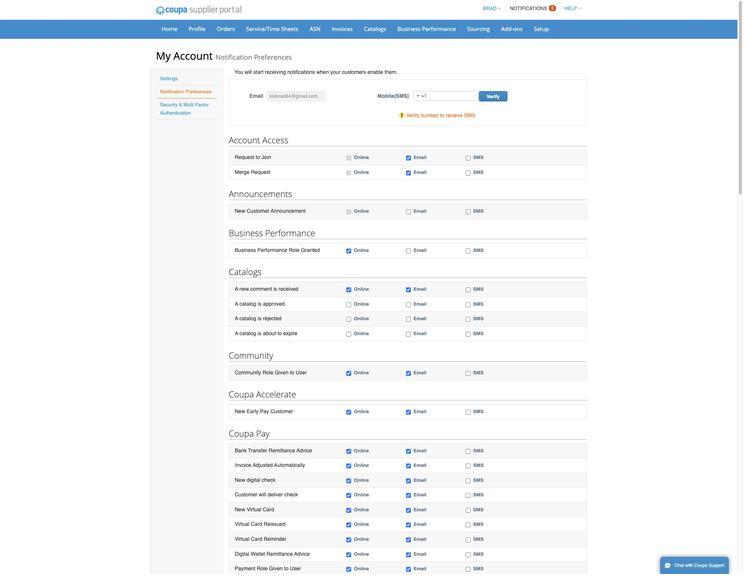 Task type: vqa. For each thing, say whether or not it's contained in the screenshot.
Additional Information "icon"
no



Task type: describe. For each thing, give the bounding box(es) containing it.
verify number to recieve sms
[[407, 112, 476, 118]]

bank transfer remittance advice
[[235, 448, 312, 454]]

sms for a catalog is rejected
[[474, 316, 484, 322]]

digital wallet remittance advice
[[235, 551, 310, 557]]

online for payment role given to user
[[354, 567, 369, 572]]

coupa accelerate
[[229, 389, 297, 401]]

online for new virtual card
[[354, 507, 369, 513]]

business performance role granted
[[235, 247, 320, 253]]

0 vertical spatial pay
[[260, 409, 269, 415]]

0 vertical spatial performance
[[422, 25, 456, 33]]

accelerate
[[256, 389, 297, 401]]

1 vertical spatial business performance
[[229, 227, 316, 239]]

email for new virtual card
[[414, 507, 427, 513]]

notifications
[[288, 69, 315, 75]]

a catalog is about to expire
[[235, 331, 298, 337]]

email for new digital check
[[414, 478, 427, 483]]

coupa supplier portal image
[[151, 1, 247, 20]]

comment
[[251, 286, 272, 292]]

sms for a new comment is received
[[474, 287, 484, 292]]

email for payment role given to user
[[414, 567, 427, 572]]

new customer announcement
[[235, 208, 306, 214]]

customers
[[342, 69, 366, 75]]

profile
[[189, 25, 206, 33]]

asn link
[[305, 23, 326, 34]]

+1 201-555-0123 text field
[[414, 91, 479, 101]]

online for a catalog is about to expire
[[354, 331, 369, 337]]

virtual for virtual card reminder
[[235, 537, 250, 543]]

1 vertical spatial business
[[229, 227, 263, 239]]

0 horizontal spatial catalogs
[[229, 266, 262, 278]]

invoices
[[332, 25, 353, 33]]

request to join
[[235, 154, 271, 160]]

navigation containing notifications 0
[[480, 1, 582, 16]]

new digital check
[[235, 477, 276, 483]]

preferences inside my account notification preferences
[[254, 53, 292, 62]]

sms for new digital check
[[474, 478, 484, 483]]

0 horizontal spatial check
[[262, 477, 276, 483]]

when
[[317, 69, 329, 75]]

1 vertical spatial performance
[[265, 227, 316, 239]]

email for invoice adjusted automatically
[[414, 463, 427, 469]]

notifications
[[511, 6, 548, 11]]

email for new customer announcement
[[414, 209, 427, 214]]

email for business performance role granted
[[414, 248, 427, 253]]

merge request
[[235, 169, 271, 175]]

new for new early pay customer
[[235, 409, 246, 415]]

remittance for transfer
[[269, 448, 296, 454]]

a for a new comment is received
[[235, 286, 238, 292]]

sms for business performance role granted
[[474, 248, 484, 253]]

catalog for a catalog is about to expire
[[240, 331, 257, 337]]

advice for bank transfer remittance advice
[[297, 448, 312, 454]]

orders
[[217, 25, 235, 33]]

sms for invoice adjusted automatically
[[474, 463, 484, 469]]

security & multi factor authentication
[[160, 102, 209, 116]]

number
[[421, 112, 439, 118]]

join
[[262, 154, 271, 160]]

granted
[[301, 247, 320, 253]]

advice for digital wallet remittance advice
[[295, 551, 310, 557]]

new
[[240, 286, 249, 292]]

your
[[331, 69, 341, 75]]

2 vertical spatial business
[[235, 247, 256, 253]]

a catalog is rejected
[[235, 316, 282, 322]]

rejected
[[263, 316, 282, 322]]

2 vertical spatial customer
[[235, 492, 258, 498]]

0 vertical spatial role
[[289, 247, 300, 253]]

support
[[710, 563, 725, 569]]

start
[[254, 69, 264, 75]]

sms for bank transfer remittance advice
[[474, 448, 484, 454]]

0 vertical spatial request
[[235, 154, 255, 160]]

sms for merge request
[[474, 169, 484, 175]]

invoices link
[[327, 23, 358, 34]]

sourcing
[[468, 25, 490, 33]]

multi
[[184, 102, 194, 108]]

online for business performance role granted
[[354, 248, 369, 253]]

payment
[[235, 566, 256, 572]]

community for community role given to user
[[235, 370, 261, 376]]

1 vertical spatial pay
[[256, 428, 270, 440]]

1 vertical spatial notification
[[160, 89, 184, 95]]

factor
[[195, 102, 209, 108]]

will for customer
[[259, 492, 266, 498]]

with
[[686, 563, 694, 569]]

user for payment role given to user
[[290, 566, 301, 572]]

card for reminder
[[251, 537, 263, 543]]

given for community
[[275, 370, 289, 376]]

deliver
[[268, 492, 283, 498]]

online for merge request
[[354, 169, 369, 175]]

sms for customer will deliver check
[[474, 493, 484, 498]]

to up accelerate at the left bottom
[[290, 370, 295, 376]]

telephone country code image
[[417, 95, 420, 97]]

automatically
[[274, 463, 305, 469]]

add-ons
[[502, 25, 523, 33]]

wallet
[[251, 551, 265, 557]]

chat with coupa support button
[[661, 558, 730, 575]]

expire
[[284, 331, 298, 337]]

announcement
[[271, 208, 306, 214]]

sms for a catalog is approved
[[474, 301, 484, 307]]

a new comment is received
[[235, 286, 299, 292]]

2 vertical spatial performance
[[258, 247, 288, 253]]

verify button
[[479, 91, 508, 102]]

setup
[[535, 25, 550, 33]]

new for new digital check
[[235, 477, 246, 483]]

0 vertical spatial card
[[263, 507, 274, 513]]

reminder
[[264, 537, 287, 543]]

home link
[[157, 23, 183, 34]]

0 vertical spatial business
[[398, 25, 421, 33]]

1 vertical spatial request
[[251, 169, 271, 175]]

asn
[[310, 25, 321, 33]]

add-ons link
[[497, 23, 528, 34]]

1 vertical spatial customer
[[271, 409, 293, 415]]

virtual for virtual card reissued
[[235, 522, 250, 528]]

sms for new early pay customer
[[474, 409, 484, 415]]

online for a catalog is rejected
[[354, 316, 369, 322]]

email for merge request
[[414, 169, 427, 175]]

is for approved
[[258, 301, 262, 307]]

digital
[[235, 551, 250, 557]]

remittance for wallet
[[267, 551, 293, 557]]

a catalog is approved
[[235, 301, 285, 307]]

is left received
[[274, 286, 277, 292]]

verify for verify number to recieve sms
[[407, 112, 420, 118]]

online for new digital check
[[354, 478, 369, 483]]

new for new virtual card
[[235, 507, 246, 513]]

online for virtual card reminder
[[354, 537, 369, 543]]

ons
[[514, 25, 523, 33]]

recieve
[[446, 112, 463, 118]]

online for bank transfer remittance advice
[[354, 448, 369, 454]]

is for about
[[258, 331, 262, 337]]

approved
[[263, 301, 285, 307]]

settings link
[[160, 76, 178, 81]]

setup link
[[530, 23, 555, 34]]

mobile(sms)
[[378, 93, 409, 99]]

early
[[247, 409, 259, 415]]

online for new customer announcement
[[354, 209, 369, 214]]

1 vertical spatial account
[[229, 134, 260, 146]]

access
[[263, 134, 289, 146]]

Telephone country code field
[[414, 92, 422, 101]]

service/time sheets
[[246, 25, 299, 33]]



Task type: locate. For each thing, give the bounding box(es) containing it.
2 catalog from the top
[[240, 316, 257, 322]]

3 a from the top
[[235, 316, 238, 322]]

virtual
[[247, 507, 262, 513], [235, 522, 250, 528], [235, 537, 250, 543]]

brad link
[[480, 6, 502, 11]]

new early pay customer
[[235, 409, 293, 415]]

community role given to user
[[235, 370, 307, 376]]

my
[[156, 49, 171, 63]]

customer down digital
[[235, 492, 258, 498]]

new up virtual card reissued
[[235, 507, 246, 513]]

0 vertical spatial account
[[174, 49, 213, 63]]

0 horizontal spatial verify
[[407, 112, 420, 118]]

remittance up automatically
[[269, 448, 296, 454]]

2 vertical spatial role
[[257, 566, 268, 572]]

email for request to join
[[414, 155, 427, 160]]

authentication
[[160, 110, 191, 116]]

1 vertical spatial catalogs
[[229, 266, 262, 278]]

notifications 0
[[511, 5, 555, 11]]

online for new early pay customer
[[354, 409, 369, 415]]

will
[[245, 69, 252, 75], [259, 492, 266, 498]]

sms for request to join
[[474, 155, 484, 160]]

email for a new comment is received
[[414, 287, 427, 292]]

10 online from the top
[[354, 409, 369, 415]]

email for new early pay customer
[[414, 409, 427, 415]]

coupa right with
[[695, 563, 708, 569]]

help
[[565, 6, 578, 11]]

to left join
[[256, 154, 260, 160]]

verify for verify
[[487, 94, 500, 99]]

given up accelerate at the left bottom
[[275, 370, 289, 376]]

0 horizontal spatial preferences
[[186, 89, 212, 95]]

sms for virtual card reissued
[[474, 522, 484, 528]]

0 vertical spatial preferences
[[254, 53, 292, 62]]

account down the profile link
[[174, 49, 213, 63]]

is
[[274, 286, 277, 292], [258, 301, 262, 307], [258, 316, 262, 322], [258, 331, 262, 337]]

1 new from the top
[[235, 208, 246, 214]]

4 online from the top
[[354, 248, 369, 253]]

0 horizontal spatial notification
[[160, 89, 184, 95]]

sms for virtual card reminder
[[474, 537, 484, 543]]

19 online from the top
[[354, 567, 369, 572]]

2 vertical spatial card
[[251, 537, 263, 543]]

1 online from the top
[[354, 155, 369, 160]]

customer will deliver check
[[235, 492, 298, 498]]

is left approved
[[258, 301, 262, 307]]

online for virtual card reissued
[[354, 522, 369, 528]]

1 vertical spatial coupa
[[229, 428, 254, 440]]

coupa for coupa accelerate
[[229, 389, 254, 401]]

profile link
[[184, 23, 211, 34]]

catalogs link
[[360, 23, 392, 34]]

sms for digital wallet remittance advice
[[474, 552, 484, 557]]

sms for new virtual card
[[474, 507, 484, 513]]

online for invoice adjusted automatically
[[354, 463, 369, 469]]

0 vertical spatial community
[[229, 350, 274, 362]]

service/time sheets link
[[242, 23, 304, 34]]

service/time
[[246, 25, 280, 33]]

given for payment
[[269, 566, 283, 572]]

coupa up the bank at the left bottom of the page
[[229, 428, 254, 440]]

3 new from the top
[[235, 477, 246, 483]]

check right deliver
[[285, 492, 298, 498]]

add-
[[502, 25, 514, 33]]

17 online from the top
[[354, 537, 369, 543]]

catalog down 'a catalog is rejected'
[[240, 331, 257, 337]]

card
[[263, 507, 274, 513], [251, 522, 263, 528], [251, 537, 263, 543]]

business performance
[[398, 25, 456, 33], [229, 227, 316, 239]]

2 a from the top
[[235, 301, 238, 307]]

1 vertical spatial card
[[251, 522, 263, 528]]

&
[[179, 102, 182, 108]]

chat
[[675, 563, 685, 569]]

online for digital wallet remittance advice
[[354, 552, 369, 557]]

0 horizontal spatial will
[[245, 69, 252, 75]]

role down wallet
[[257, 566, 268, 572]]

settings
[[160, 76, 178, 81]]

will left deliver
[[259, 492, 266, 498]]

invoice adjusted automatically
[[235, 463, 305, 469]]

1 vertical spatial advice
[[295, 551, 310, 557]]

3 online from the top
[[354, 209, 369, 214]]

sheets
[[281, 25, 299, 33]]

community up community role given to user
[[229, 350, 274, 362]]

pay right early
[[260, 409, 269, 415]]

security
[[160, 102, 178, 108]]

12 online from the top
[[354, 463, 369, 469]]

catalog down new
[[240, 301, 257, 307]]

catalog down 'a catalog is approved'
[[240, 316, 257, 322]]

8 online from the top
[[354, 331, 369, 337]]

merge
[[235, 169, 250, 175]]

adjusted
[[253, 463, 273, 469]]

2 vertical spatial virtual
[[235, 537, 250, 543]]

user down the digital wallet remittance advice in the left of the page
[[290, 566, 301, 572]]

navigation
[[480, 1, 582, 16]]

coupa pay
[[229, 428, 270, 440]]

account
[[174, 49, 213, 63], [229, 134, 260, 146]]

you
[[235, 69, 243, 75]]

customer down accelerate at the left bottom
[[271, 409, 293, 415]]

0 vertical spatial coupa
[[229, 389, 254, 401]]

remittance
[[269, 448, 296, 454], [267, 551, 293, 557]]

a left new
[[235, 286, 238, 292]]

new down announcements at the left
[[235, 208, 246, 214]]

virtual down new virtual card
[[235, 522, 250, 528]]

role left 'granted'
[[289, 247, 300, 253]]

14 online from the top
[[354, 493, 369, 498]]

1 horizontal spatial business performance
[[398, 25, 456, 33]]

0 vertical spatial verify
[[487, 94, 500, 99]]

enable
[[368, 69, 384, 75]]

my account notification preferences
[[156, 49, 292, 63]]

community up coupa accelerate at left bottom
[[235, 370, 261, 376]]

1 horizontal spatial preferences
[[254, 53, 292, 62]]

2 online from the top
[[354, 169, 369, 175]]

a up 'a catalog is rejected'
[[235, 301, 238, 307]]

online for request to join
[[354, 155, 369, 160]]

given
[[275, 370, 289, 376], [269, 566, 283, 572]]

1 vertical spatial will
[[259, 492, 266, 498]]

preferences up receiving
[[254, 53, 292, 62]]

community for community
[[229, 350, 274, 362]]

remittance down reminder
[[267, 551, 293, 557]]

is left about
[[258, 331, 262, 337]]

verify inside button
[[487, 94, 500, 99]]

card up wallet
[[251, 537, 263, 543]]

brad
[[484, 6, 497, 11]]

sourcing link
[[463, 23, 495, 34]]

payment role given to user
[[235, 566, 301, 572]]

chat with coupa support
[[675, 563, 725, 569]]

is left rejected
[[258, 316, 262, 322]]

0
[[552, 5, 555, 11]]

notification inside my account notification preferences
[[216, 53, 253, 62]]

1 horizontal spatial check
[[285, 492, 298, 498]]

virtual card reissued
[[235, 522, 286, 528]]

1 horizontal spatial notification
[[216, 53, 253, 62]]

notification down settings link
[[160, 89, 184, 95]]

a down 'a catalog is approved'
[[235, 316, 238, 322]]

catalogs right invoices
[[364, 25, 387, 33]]

4 a from the top
[[235, 331, 238, 337]]

1 vertical spatial catalog
[[240, 316, 257, 322]]

customer down announcements at the left
[[247, 208, 270, 214]]

account up request to join
[[229, 134, 260, 146]]

role for payment role given to user
[[257, 566, 268, 572]]

new virtual card
[[235, 507, 274, 513]]

request up merge
[[235, 154, 255, 160]]

role for community role given to user
[[263, 370, 274, 376]]

check down invoice adjusted automatically
[[262, 477, 276, 483]]

0 vertical spatial business performance
[[398, 25, 456, 33]]

customer
[[247, 208, 270, 214], [271, 409, 293, 415], [235, 492, 258, 498]]

a down 'a catalog is rejected'
[[235, 331, 238, 337]]

is for rejected
[[258, 316, 262, 322]]

notification preferences
[[160, 89, 212, 95]]

1 vertical spatial community
[[235, 370, 261, 376]]

receiving
[[265, 69, 286, 75]]

help link
[[562, 6, 582, 11]]

coupa inside button
[[695, 563, 708, 569]]

catalogs up new
[[229, 266, 262, 278]]

about
[[263, 331, 276, 337]]

1 vertical spatial remittance
[[267, 551, 293, 557]]

virtual up digital
[[235, 537, 250, 543]]

0 vertical spatial given
[[275, 370, 289, 376]]

online for a new comment is received
[[354, 287, 369, 292]]

new for new customer announcement
[[235, 208, 246, 214]]

to right about
[[278, 331, 282, 337]]

a for a catalog is rejected
[[235, 316, 238, 322]]

business
[[398, 25, 421, 33], [229, 227, 263, 239], [235, 247, 256, 253]]

preferences up factor
[[186, 89, 212, 95]]

0 vertical spatial virtual
[[247, 507, 262, 513]]

user up accelerate at the left bottom
[[296, 370, 307, 376]]

verify
[[487, 94, 500, 99], [407, 112, 420, 118]]

1 a from the top
[[235, 286, 238, 292]]

digital
[[247, 477, 261, 483]]

home
[[162, 25, 178, 33]]

catalog for a catalog is approved
[[240, 301, 257, 307]]

1 horizontal spatial verify
[[487, 94, 500, 99]]

7 online from the top
[[354, 316, 369, 322]]

sms for a catalog is about to expire
[[474, 331, 484, 337]]

email for community role given to user
[[414, 370, 427, 376]]

1 vertical spatial check
[[285, 492, 298, 498]]

card for reissued
[[251, 522, 263, 528]]

sms for new customer announcement
[[474, 209, 484, 214]]

1 vertical spatial given
[[269, 566, 283, 572]]

0 vertical spatial will
[[245, 69, 252, 75]]

0 vertical spatial notification
[[216, 53, 253, 62]]

email for a catalog is approved
[[414, 301, 427, 307]]

card down new virtual card
[[251, 522, 263, 528]]

sms for community role given to user
[[474, 370, 484, 376]]

15 online from the top
[[354, 507, 369, 513]]

notification up you
[[216, 53, 253, 62]]

9 online from the top
[[354, 370, 369, 376]]

1 horizontal spatial will
[[259, 492, 266, 498]]

will right you
[[245, 69, 252, 75]]

a for a catalog is about to expire
[[235, 331, 238, 337]]

0 horizontal spatial business performance
[[229, 227, 316, 239]]

user for community role given to user
[[296, 370, 307, 376]]

None checkbox
[[347, 156, 352, 161], [407, 156, 411, 161], [347, 171, 352, 175], [407, 171, 411, 175], [407, 210, 411, 215], [466, 210, 471, 215], [466, 249, 471, 254], [347, 288, 352, 293], [407, 288, 411, 293], [407, 303, 411, 307], [347, 317, 352, 322], [347, 371, 352, 376], [466, 371, 471, 376], [347, 410, 352, 415], [466, 410, 471, 415], [347, 449, 352, 454], [407, 464, 411, 469], [407, 479, 411, 484], [347, 494, 352, 499], [407, 523, 411, 528], [347, 538, 352, 543], [466, 538, 471, 543], [407, 568, 411, 573], [466, 568, 471, 573], [347, 156, 352, 161], [407, 156, 411, 161], [347, 171, 352, 175], [407, 171, 411, 175], [407, 210, 411, 215], [466, 210, 471, 215], [466, 249, 471, 254], [347, 288, 352, 293], [407, 288, 411, 293], [407, 303, 411, 307], [347, 317, 352, 322], [347, 371, 352, 376], [466, 371, 471, 376], [347, 410, 352, 415], [466, 410, 471, 415], [347, 449, 352, 454], [407, 464, 411, 469], [407, 479, 411, 484], [347, 494, 352, 499], [407, 523, 411, 528], [347, 538, 352, 543], [466, 538, 471, 543], [407, 568, 411, 573], [466, 568, 471, 573]]

advice up payment role given to user
[[295, 551, 310, 557]]

pay up transfer
[[256, 428, 270, 440]]

transfer
[[248, 448, 268, 454]]

online for customer will deliver check
[[354, 493, 369, 498]]

email for virtual card reissued
[[414, 522, 427, 528]]

orders link
[[212, 23, 240, 34]]

notification preferences link
[[160, 89, 212, 95]]

sms for payment role given to user
[[474, 567, 484, 572]]

preferences
[[254, 53, 292, 62], [186, 89, 212, 95]]

role up coupa accelerate at left bottom
[[263, 370, 274, 376]]

catalog for a catalog is rejected
[[240, 316, 257, 322]]

coupa for coupa pay
[[229, 428, 254, 440]]

0 horizontal spatial account
[[174, 49, 213, 63]]

3 catalog from the top
[[240, 331, 257, 337]]

new
[[235, 208, 246, 214], [235, 409, 246, 415], [235, 477, 246, 483], [235, 507, 246, 513]]

email for bank transfer remittance advice
[[414, 448, 427, 454]]

given down the digital wallet remittance advice in the left of the page
[[269, 566, 283, 572]]

1 vertical spatial preferences
[[186, 89, 212, 95]]

0 vertical spatial advice
[[297, 448, 312, 454]]

email for digital wallet remittance advice
[[414, 552, 427, 557]]

1 catalog from the top
[[240, 301, 257, 307]]

0 vertical spatial catalogs
[[364, 25, 387, 33]]

them.
[[385, 69, 398, 75]]

16 online from the top
[[354, 522, 369, 528]]

0 vertical spatial remittance
[[269, 448, 296, 454]]

will for you
[[245, 69, 252, 75]]

0 vertical spatial catalog
[[240, 301, 257, 307]]

11 online from the top
[[354, 448, 369, 454]]

2 vertical spatial catalog
[[240, 331, 257, 337]]

virtual card reminder
[[235, 537, 287, 543]]

notification
[[216, 53, 253, 62], [160, 89, 184, 95]]

to
[[441, 112, 445, 118], [256, 154, 260, 160], [278, 331, 282, 337], [290, 370, 295, 376], [284, 566, 289, 572]]

18 online from the top
[[354, 552, 369, 557]]

catalogs
[[364, 25, 387, 33], [229, 266, 262, 278]]

a
[[235, 286, 238, 292], [235, 301, 238, 307], [235, 316, 238, 322], [235, 331, 238, 337]]

email for a catalog is about to expire
[[414, 331, 427, 337]]

received
[[279, 286, 299, 292]]

2 new from the top
[[235, 409, 246, 415]]

1 vertical spatial role
[[263, 370, 274, 376]]

2 vertical spatial coupa
[[695, 563, 708, 569]]

email for customer will deliver check
[[414, 493, 427, 498]]

1 horizontal spatial account
[[229, 134, 260, 146]]

sms
[[465, 112, 476, 118], [474, 155, 484, 160], [474, 169, 484, 175], [474, 209, 484, 214], [474, 248, 484, 253], [474, 287, 484, 292], [474, 301, 484, 307], [474, 316, 484, 322], [474, 331, 484, 337], [474, 370, 484, 376], [474, 409, 484, 415], [474, 448, 484, 454], [474, 463, 484, 469], [474, 478, 484, 483], [474, 493, 484, 498], [474, 507, 484, 513], [474, 522, 484, 528], [474, 537, 484, 543], [474, 552, 484, 557], [474, 567, 484, 572]]

4 new from the top
[[235, 507, 246, 513]]

1 vertical spatial virtual
[[235, 522, 250, 528]]

0 vertical spatial customer
[[247, 208, 270, 214]]

community
[[229, 350, 274, 362], [235, 370, 261, 376]]

online for a catalog is approved
[[354, 301, 369, 307]]

pay
[[260, 409, 269, 415], [256, 428, 270, 440]]

you will start receiving notifications when your customers enable them.
[[235, 69, 398, 75]]

new left early
[[235, 409, 246, 415]]

1 vertical spatial user
[[290, 566, 301, 572]]

email for a catalog is rejected
[[414, 316, 427, 322]]

1 vertical spatial verify
[[407, 112, 420, 118]]

new left digital
[[235, 477, 246, 483]]

online for community role given to user
[[354, 370, 369, 376]]

coupa up early
[[229, 389, 254, 401]]

card down customer will deliver check
[[263, 507, 274, 513]]

invoice
[[235, 463, 252, 469]]

advice up automatically
[[297, 448, 312, 454]]

to left recieve
[[441, 112, 445, 118]]

business performance link
[[393, 23, 461, 34]]

13 online from the top
[[354, 478, 369, 483]]

request
[[235, 154, 255, 160], [251, 169, 271, 175]]

1 horizontal spatial catalogs
[[364, 25, 387, 33]]

to down the digital wallet remittance advice in the left of the page
[[284, 566, 289, 572]]

0 vertical spatial check
[[262, 477, 276, 483]]

None checkbox
[[466, 156, 471, 161], [466, 171, 471, 175], [347, 210, 352, 215], [347, 249, 352, 254], [407, 249, 411, 254], [466, 288, 471, 293], [347, 303, 352, 307], [466, 303, 471, 307], [407, 317, 411, 322], [466, 317, 471, 322], [347, 332, 352, 337], [407, 332, 411, 337], [466, 332, 471, 337], [407, 371, 411, 376], [407, 410, 411, 415], [407, 449, 411, 454], [466, 449, 471, 454], [347, 464, 352, 469], [466, 464, 471, 469], [347, 479, 352, 484], [466, 479, 471, 484], [407, 494, 411, 499], [466, 494, 471, 499], [347, 509, 352, 513], [407, 509, 411, 513], [466, 509, 471, 513], [347, 523, 352, 528], [466, 523, 471, 528], [407, 538, 411, 543], [347, 553, 352, 558], [407, 553, 411, 558], [466, 553, 471, 558], [347, 568, 352, 573], [466, 156, 471, 161], [466, 171, 471, 175], [347, 210, 352, 215], [347, 249, 352, 254], [407, 249, 411, 254], [466, 288, 471, 293], [347, 303, 352, 307], [466, 303, 471, 307], [407, 317, 411, 322], [466, 317, 471, 322], [347, 332, 352, 337], [407, 332, 411, 337], [466, 332, 471, 337], [407, 371, 411, 376], [407, 410, 411, 415], [407, 449, 411, 454], [466, 449, 471, 454], [347, 464, 352, 469], [466, 464, 471, 469], [347, 479, 352, 484], [466, 479, 471, 484], [407, 494, 411, 499], [466, 494, 471, 499], [347, 509, 352, 513], [407, 509, 411, 513], [466, 509, 471, 513], [347, 523, 352, 528], [466, 523, 471, 528], [407, 538, 411, 543], [347, 553, 352, 558], [407, 553, 411, 558], [466, 553, 471, 558], [347, 568, 352, 573]]

virtual up virtual card reissued
[[247, 507, 262, 513]]

None text field
[[268, 91, 326, 102]]

5 online from the top
[[354, 287, 369, 292]]

a for a catalog is approved
[[235, 301, 238, 307]]

request down join
[[251, 169, 271, 175]]

security & multi factor authentication link
[[160, 102, 209, 116]]

6 online from the top
[[354, 301, 369, 307]]

email for virtual card reminder
[[414, 537, 427, 543]]

0 vertical spatial user
[[296, 370, 307, 376]]



